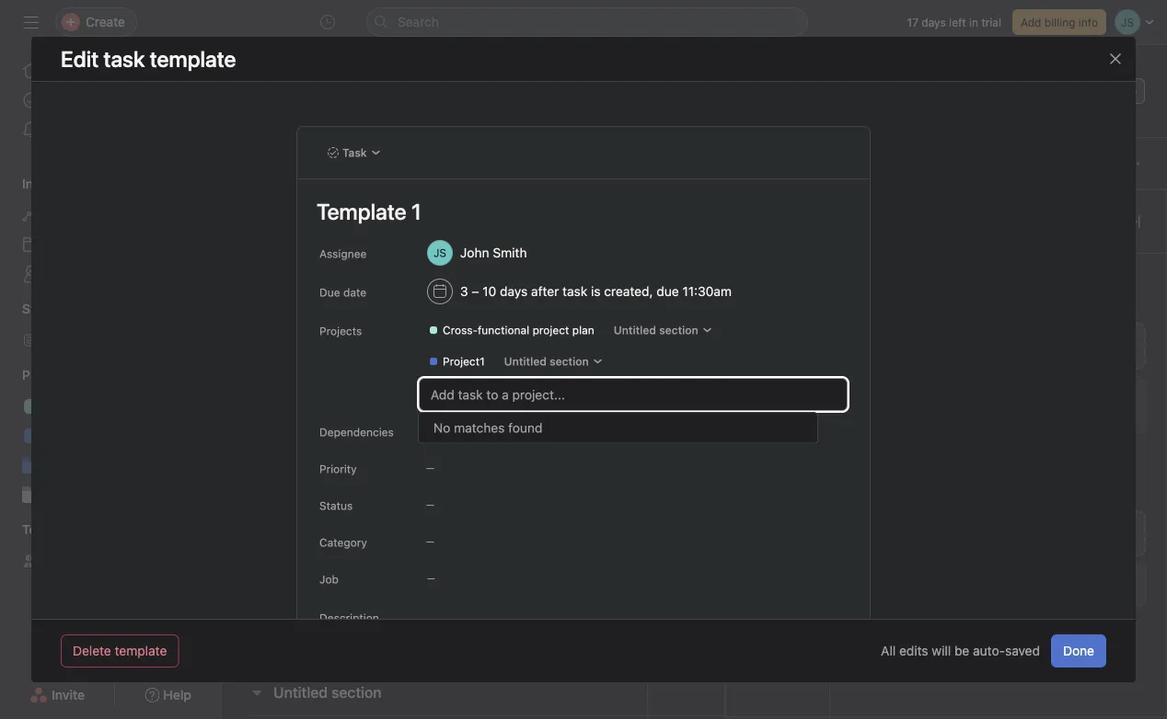 Task type: locate. For each thing, give the bounding box(es) containing it.
24 right 20 on the bottom of the page
[[813, 371, 827, 384]]

to do button
[[273, 321, 311, 354]]

rules
[[770, 367, 796, 380]]

created,
[[604, 284, 653, 299]]

— for category
[[426, 537, 434, 547]]

js down untitled section popup button
[[660, 405, 673, 417]]

— for status
[[426, 500, 434, 510]]

0 vertical spatial add task…
[[295, 285, 358, 301]]

days inside "dropdown button"
[[500, 284, 528, 299]]

edits
[[899, 644, 928, 659]]

js for oct 23 – 25
[[660, 405, 673, 417]]

search list box
[[366, 7, 808, 37]]

untitled section button right collapse task list for this section icon at the left bottom of page
[[273, 676, 382, 710]]

— button for priority
[[419, 456, 529, 481]]

— for priority
[[426, 463, 434, 474]]

task left name
[[248, 201, 271, 214]]

overview
[[262, 116, 319, 131]]

2 vertical spatial add task…
[[295, 555, 358, 570]]

add
[[1021, 16, 1041, 29], [295, 285, 319, 301], [427, 425, 448, 438], [295, 470, 319, 485], [295, 555, 319, 570]]

2 vertical spatial task…
[[323, 555, 358, 570]]

1 vertical spatial add task… button
[[295, 468, 358, 488]]

add task… button
[[295, 283, 358, 303], [295, 468, 358, 488], [295, 553, 358, 573]]

23
[[787, 405, 800, 417]]

untitled
[[273, 243, 328, 261], [614, 324, 656, 337], [504, 355, 547, 368], [273, 684, 328, 702]]

2 vertical spatial add task… row
[[222, 545, 1167, 580]]

section down plan
[[550, 355, 589, 368]]

4 rules
[[760, 367, 796, 380]]

oct for oct 23 – 25
[[765, 405, 784, 417]]

task… inside header to do tree grid
[[323, 470, 358, 485]]

smith left "23"
[[710, 405, 740, 417]]

all
[[881, 644, 896, 659]]

smith
[[493, 245, 527, 260], [710, 371, 740, 384], [710, 405, 740, 417]]

0 horizontal spatial task
[[248, 201, 271, 214]]

1 vertical spatial —
[[426, 500, 434, 510]]

1 vertical spatial projects
[[22, 368, 72, 383]]

description
[[319, 612, 379, 625]]

0 vertical spatial task
[[342, 146, 367, 159]]

2 untitled section button from the top
[[273, 676, 382, 710]]

0 vertical spatial customize
[[1082, 85, 1137, 98]]

due date
[[319, 286, 366, 299]]

1 horizontal spatial task
[[342, 146, 367, 159]]

customize up forms
[[852, 211, 940, 232]]

1 untitled section button from the top
[[273, 236, 382, 269]]

1 vertical spatial untitled section button
[[273, 676, 382, 710]]

due
[[657, 284, 679, 299]]

customize button
[[1059, 78, 1145, 104]]

task down list link
[[342, 146, 367, 159]]

john for oct 23 – 25
[[681, 405, 707, 417]]

done
[[273, 599, 309, 616], [1063, 644, 1094, 659]]

0 horizontal spatial done button
[[273, 591, 309, 624]]

1 horizontal spatial 24
[[813, 371, 827, 384]]

section down 'due'
[[659, 324, 698, 337]]

js right remove task from project1 element on the right of the page
[[660, 371, 673, 384]]

1 vertical spatial done button
[[1051, 635, 1106, 668]]

done button left description
[[273, 591, 309, 624]]

1 horizontal spatial category
[[1093, 201, 1141, 214]]

section inside untitled section popup button
[[659, 324, 698, 337]]

insights element
[[0, 168, 221, 293]]

john smith
[[460, 245, 527, 260], [681, 371, 740, 384], [681, 405, 740, 417]]

1 horizontal spatial projects element
[[399, 314, 868, 378]]

26
[[813, 438, 827, 451]]

1 vertical spatial — button
[[419, 492, 529, 518]]

2 — from the top
[[426, 500, 434, 510]]

1 horizontal spatial projects
[[319, 325, 362, 338]]

0 horizontal spatial category
[[319, 537, 367, 549]]

starred
[[22, 301, 68, 317]]

john smith for oct 20 – 24
[[681, 371, 740, 384]]

1 — from the top
[[426, 463, 434, 474]]

task
[[342, 146, 367, 159], [248, 201, 271, 214]]

0 horizontal spatial days
[[500, 284, 528, 299]]

projects element containing projects
[[0, 359, 221, 514]]

1 vertical spatial category
[[319, 537, 367, 549]]

overview link
[[248, 113, 319, 133]]

task button
[[319, 140, 390, 166]]

Template Name text field
[[308, 191, 848, 233]]

task… for 2nd add task… button from the bottom
[[323, 470, 358, 485]]

0 vertical spatial untitled section button
[[273, 236, 382, 269]]

2 vertical spatial oct
[[765, 438, 784, 451]]

add task… button up job
[[295, 553, 358, 573]]

add task… down assignee
[[295, 285, 358, 301]]

task… up job
[[323, 555, 358, 570]]

projects
[[319, 325, 362, 338], [22, 368, 72, 383]]

remove task from project1 element
[[615, 349, 641, 375]]

1 vertical spatial js
[[660, 371, 673, 384]]

js
[[902, 85, 915, 98], [660, 371, 673, 384], [660, 405, 673, 417]]

done left description
[[273, 599, 309, 616]]

row containing oct 24
[[222, 427, 1167, 461]]

section inside untitled section dropdown button
[[550, 355, 589, 368]]

header to do tree grid
[[222, 361, 1167, 494]]

– left 26
[[804, 438, 810, 451]]

auto-
[[973, 644, 1005, 659]]

untitled section down 'due'
[[614, 324, 698, 337]]

2 task… from the top
[[323, 470, 358, 485]]

3 — from the top
[[426, 537, 434, 547]]

1 vertical spatial john smith
[[681, 371, 740, 384]]

add task… button down assignee
[[295, 283, 358, 303]]

0 vertical spatial smith
[[493, 245, 527, 260]]

task… for third add task… button
[[323, 555, 358, 570]]

doing button
[[273, 505, 313, 538]]

1 task… from the top
[[323, 285, 358, 301]]

untitled down name
[[273, 243, 328, 261]]

task inside "button"
[[342, 146, 367, 159]]

2 vertical spatial js
[[660, 405, 673, 417]]

1 oct from the top
[[765, 371, 784, 384]]

oct down "oct 23 – 25"
[[765, 438, 784, 451]]

projects down starred on the left of page
[[22, 368, 72, 383]]

untitled section button
[[605, 318, 721, 343]]

trial
[[982, 16, 1001, 29]]

2 vertical spatial add task… button
[[295, 553, 358, 573]]

customize down close image
[[1082, 85, 1137, 98]]

1 vertical spatial smith
[[710, 371, 740, 384]]

0 vertical spatial john
[[460, 245, 489, 260]]

1 vertical spatial days
[[500, 284, 528, 299]]

2 vertical spatial —
[[426, 537, 434, 547]]

0 horizontal spatial customize
[[852, 211, 940, 232]]

None text field
[[299, 62, 549, 95]]

projects down the due date
[[319, 325, 362, 338]]

insights
[[22, 176, 70, 191]]

0 vertical spatial done
[[273, 599, 309, 616]]

3 oct from the top
[[765, 438, 784, 451]]

task… up status
[[323, 470, 358, 485]]

24 left 26
[[787, 438, 800, 451]]

0 vertical spatial days
[[922, 16, 946, 29]]

days right 17
[[922, 16, 946, 29]]

js inside 'button'
[[902, 85, 915, 98]]

0 vertical spatial —
[[426, 463, 434, 474]]

hide sidebar image
[[24, 15, 39, 29]]

close details image
[[1126, 214, 1140, 229]]

—
[[426, 463, 434, 474], [426, 500, 434, 510], [426, 537, 434, 547]]

smith up 10
[[493, 245, 527, 260]]

section up date
[[331, 243, 382, 261]]

list
[[356, 116, 378, 131]]

– right 20 on the bottom of the page
[[804, 371, 810, 384]]

days right 10
[[500, 284, 528, 299]]

add inside header to do tree grid
[[295, 470, 319, 485]]

2 add task… button from the top
[[295, 468, 358, 488]]

add task…
[[295, 285, 358, 301], [295, 470, 358, 485], [295, 555, 358, 570]]

untitled section button up due
[[273, 236, 382, 269]]

– right "3"
[[472, 284, 479, 299]]

days
[[922, 16, 946, 29], [500, 284, 528, 299]]

add task… up job
[[295, 555, 358, 570]]

2 add task… row from the top
[[222, 460, 1167, 494]]

untitled inside popup button
[[614, 324, 656, 337]]

— button up — popup button
[[419, 492, 529, 518]]

add task… for third add task… button from the bottom of the page
[[295, 285, 358, 301]]

js down 17
[[902, 85, 915, 98]]

Job text field
[[419, 562, 848, 596]]

doing
[[273, 513, 313, 531]]

3 task… from the top
[[323, 555, 358, 570]]

john
[[460, 245, 489, 260], [681, 371, 707, 384], [681, 405, 707, 417]]

Share timeline with teammates text field
[[291, 435, 482, 453]]

home link
[[11, 56, 210, 86]]

team button
[[0, 521, 55, 539]]

3
[[460, 284, 468, 299]]

0 vertical spatial projects
[[319, 325, 362, 338]]

2 vertical spatial john
[[681, 405, 707, 417]]

1 vertical spatial done
[[1063, 644, 1094, 659]]

1 vertical spatial john
[[681, 371, 707, 384]]

is
[[591, 284, 601, 299]]

0 vertical spatial add task… button
[[295, 283, 358, 303]]

projects element
[[399, 314, 868, 378], [0, 359, 221, 514]]

17 days left in trial
[[907, 16, 1001, 29]]

1 vertical spatial add task… row
[[222, 460, 1167, 494]]

add task… up status
[[295, 470, 358, 485]]

0 vertical spatial oct
[[765, 371, 784, 384]]

1 vertical spatial task
[[248, 201, 271, 214]]

0 vertical spatial js
[[902, 85, 915, 98]]

task… for third add task… button from the bottom of the page
[[323, 285, 358, 301]]

done right saved
[[1063, 644, 1094, 659]]

0 vertical spatial add task… row
[[222, 275, 1167, 310]]

oct left 20 on the bottom of the page
[[765, 371, 784, 384]]

john smith inside dropdown button
[[460, 245, 527, 260]]

oct 23 – 25
[[765, 405, 827, 417]]

smith left 4 on the bottom of page
[[710, 371, 740, 384]]

starred button
[[0, 300, 68, 318]]

job
[[319, 573, 339, 586]]

oct
[[765, 371, 784, 384], [765, 405, 784, 417], [765, 438, 784, 451]]

2 vertical spatial smith
[[710, 405, 740, 417]]

0 horizontal spatial projects
[[22, 368, 72, 383]]

task…
[[323, 285, 358, 301], [323, 470, 358, 485], [323, 555, 358, 570]]

projects inside 'dropdown button'
[[22, 368, 72, 383]]

row
[[222, 190, 1167, 224], [244, 223, 1167, 225], [222, 361, 1167, 395], [222, 394, 1167, 428], [222, 427, 1167, 461], [222, 630, 1167, 665], [222, 716, 1167, 720]]

untitled section down project
[[504, 355, 589, 368]]

— button down add dependencies button
[[419, 456, 529, 481]]

0 vertical spatial — button
[[419, 456, 529, 481]]

untitled up remove task from project1 element on the right of the page
[[614, 324, 656, 337]]

add to starred image
[[584, 71, 599, 86]]

0 vertical spatial task…
[[323, 285, 358, 301]]

add task… for third add task… button
[[295, 555, 358, 570]]

0 horizontal spatial 24
[[787, 438, 800, 451]]

customize
[[1082, 85, 1137, 98], [852, 211, 940, 232]]

1 vertical spatial customize
[[852, 211, 940, 232]]

all edits will be auto-saved
[[881, 644, 1040, 659]]

1
[[458, 405, 463, 417]]

3 add task… from the top
[[295, 555, 358, 570]]

functional
[[478, 324, 529, 337]]

oct left "23"
[[765, 405, 784, 417]]

–
[[472, 284, 479, 299], [804, 371, 810, 384], [803, 405, 810, 417], [804, 438, 810, 451]]

1 horizontal spatial customize
[[1082, 85, 1137, 98]]

1 horizontal spatial days
[[922, 16, 946, 29]]

delete
[[73, 644, 111, 659]]

insights button
[[0, 175, 70, 193]]

1 vertical spatial task…
[[323, 470, 358, 485]]

– left 25
[[803, 405, 810, 417]]

1 vertical spatial oct
[[765, 405, 784, 417]]

category down status
[[319, 537, 367, 549]]

add task… inside header to do tree grid
[[295, 470, 358, 485]]

Draft project brief text field
[[291, 369, 406, 387]]

2 vertical spatial john smith
[[681, 405, 740, 417]]

2 add task… from the top
[[295, 470, 358, 485]]

cross-
[[443, 324, 478, 337]]

untitled section right collapse task list for this section icon at the left bottom of page
[[273, 684, 382, 702]]

name
[[274, 201, 303, 214]]

1 vertical spatial add task…
[[295, 470, 358, 485]]

status
[[319, 500, 353, 513]]

add task… button up status
[[295, 468, 358, 488]]

1 — button from the top
[[419, 456, 529, 481]]

2 — button from the top
[[419, 492, 529, 518]]

dependencies
[[319, 426, 394, 439]]

0 vertical spatial john smith
[[460, 245, 527, 260]]

task… down assignee
[[323, 285, 358, 301]]

2 oct from the top
[[765, 405, 784, 417]]

untitled down cross-functional project plan
[[504, 355, 547, 368]]

category up close details icon
[[1093, 201, 1141, 214]]

do
[[293, 329, 311, 347]]

0 horizontal spatial projects element
[[0, 359, 221, 514]]

done button right saved
[[1051, 635, 1106, 668]]

untitled section button
[[496, 349, 612, 375]]

0 vertical spatial done button
[[273, 591, 309, 624]]

home
[[48, 63, 83, 78]]

1 add task… row from the top
[[222, 275, 1167, 310]]

1 add task… from the top
[[295, 285, 358, 301]]

— inside popup button
[[426, 537, 434, 547]]

add task… row
[[222, 275, 1167, 310], [222, 460, 1167, 494], [222, 545, 1167, 580]]



Task type: describe. For each thing, give the bounding box(es) containing it.
11:30am
[[682, 284, 732, 299]]

– inside "dropdown button"
[[472, 284, 479, 299]]

project1
[[443, 355, 485, 368]]

john smith button
[[419, 237, 557, 270]]

share button
[[982, 78, 1043, 104]]

search button
[[366, 7, 808, 37]]

untitled inside dropdown button
[[504, 355, 547, 368]]

to
[[273, 329, 290, 347]]

timeline
[[510, 116, 561, 131]]

1 horizontal spatial done
[[1063, 644, 1094, 659]]

oct 24 – 26
[[765, 438, 827, 451]]

0 horizontal spatial done
[[273, 599, 309, 616]]

saved
[[1005, 644, 1040, 659]]

untitled section inside dropdown button
[[504, 355, 589, 368]]

edit task template
[[61, 46, 236, 72]]

25
[[813, 405, 827, 417]]

workflow
[[690, 116, 747, 131]]

project
[[533, 324, 569, 337]]

untitled section inside popup button
[[614, 324, 698, 337]]

left
[[949, 16, 966, 29]]

1 horizontal spatial done button
[[1051, 635, 1106, 668]]

10
[[482, 284, 496, 299]]

timeline link
[[495, 113, 561, 133]]

board
[[437, 116, 473, 131]]

collapse task list for this section image
[[249, 686, 264, 700]]

be
[[954, 644, 969, 659]]

dependencies
[[451, 425, 526, 438]]

workflow link
[[675, 113, 747, 133]]

plan
[[572, 324, 594, 337]]

list link
[[341, 113, 378, 133]]

section down description
[[331, 684, 382, 702]]

delete template button
[[61, 635, 179, 668]]

in
[[969, 16, 978, 29]]

calendar
[[598, 116, 653, 131]]

add inside add dependencies button
[[427, 425, 448, 438]]

john inside dropdown button
[[460, 245, 489, 260]]

assignee
[[319, 248, 367, 260]]

draft project brief cell
[[222, 361, 648, 395]]

add dependencies
[[427, 425, 526, 438]]

add billing info
[[1021, 16, 1098, 29]]

0 vertical spatial category
[[1093, 201, 1141, 214]]

js for oct 20 – 24
[[660, 371, 673, 384]]

task
[[562, 284, 587, 299]]

20
[[787, 371, 800, 384]]

Add task to a project... text field
[[419, 378, 848, 411]]

share
[[1005, 85, 1035, 98]]

4
[[760, 367, 767, 380]]

0 vertical spatial 24
[[813, 371, 827, 384]]

– for oct 24
[[804, 438, 810, 451]]

priority
[[319, 463, 357, 476]]

row containing 1
[[222, 394, 1167, 428]]

date
[[343, 286, 366, 299]]

cross-functional project plan
[[443, 324, 594, 337]]

add dependencies button
[[419, 419, 534, 445]]

task templates
[[852, 486, 956, 503]]

untitled right collapse task list for this section icon at the left bottom of page
[[273, 684, 328, 702]]

smith for oct 23
[[710, 405, 740, 417]]

oct 20 – 24
[[765, 371, 827, 384]]

projects element containing cross-functional project plan
[[399, 314, 868, 378]]

calendar link
[[583, 113, 653, 133]]

– for oct 20
[[804, 371, 810, 384]]

— button for status
[[419, 492, 529, 518]]

forms
[[852, 298, 895, 315]]

search
[[398, 14, 439, 29]]

3 add task… button from the top
[[295, 553, 358, 573]]

1 add task… button from the top
[[295, 283, 358, 303]]

close image
[[1108, 52, 1123, 66]]

share timeline with teammates cell
[[222, 427, 648, 461]]

1 vertical spatial 24
[[787, 438, 800, 451]]

3 – 10 days after task is created, due 11:30am
[[460, 284, 732, 299]]

smith for oct 20
[[710, 371, 740, 384]]

oct for oct 20 – 24
[[765, 371, 784, 384]]

task for task
[[342, 146, 367, 159]]

3 – 10 days after task is created, due 11:30am button
[[419, 275, 762, 308]]

schedule kickoff meeting cell
[[222, 394, 648, 428]]

global element
[[0, 45, 221, 156]]

oct for oct 24 – 26
[[765, 438, 784, 451]]

will
[[932, 644, 951, 659]]

customize inside dropdown button
[[1082, 85, 1137, 98]]

row containing js
[[222, 361, 1167, 395]]

rules for to do image
[[316, 330, 331, 345]]

starred element
[[0, 293, 221, 359]]

billing
[[1044, 16, 1075, 29]]

teams element
[[0, 514, 221, 580]]

untitled section up due
[[273, 243, 382, 261]]

17
[[907, 16, 919, 29]]

list image
[[255, 67, 277, 89]]

– for oct 23
[[803, 405, 810, 417]]

delete template
[[73, 644, 167, 659]]

3 add task… row from the top
[[222, 545, 1167, 580]]

task name
[[248, 201, 303, 214]]

john for oct 20 – 24
[[681, 371, 707, 384]]

team
[[22, 522, 55, 538]]

john smith for oct 23 – 25
[[681, 405, 740, 417]]

smith inside dropdown button
[[493, 245, 527, 260]]

1 button
[[454, 402, 481, 420]]

add task… for 2nd add task… button from the bottom
[[295, 470, 358, 485]]

after
[[531, 284, 559, 299]]

task for task name
[[248, 201, 271, 214]]

— button
[[419, 529, 529, 555]]

row containing task name
[[222, 190, 1167, 224]]

Schedule kickoff meeting text field
[[291, 402, 451, 420]]

add billing info button
[[1012, 9, 1106, 35]]

projects button
[[0, 366, 72, 385]]

js button
[[897, 80, 919, 102]]

edit
[[61, 46, 99, 72]]

due
[[319, 286, 340, 299]]

add inside button
[[1021, 16, 1041, 29]]

board link
[[422, 113, 473, 133]]

to do
[[273, 329, 311, 347]]

template
[[115, 644, 167, 659]]

task template
[[104, 46, 236, 72]]

invite button
[[18, 679, 97, 712]]



Task type: vqa. For each thing, say whether or not it's contained in the screenshot.
first Collapse task list for this group icon from the bottom
no



